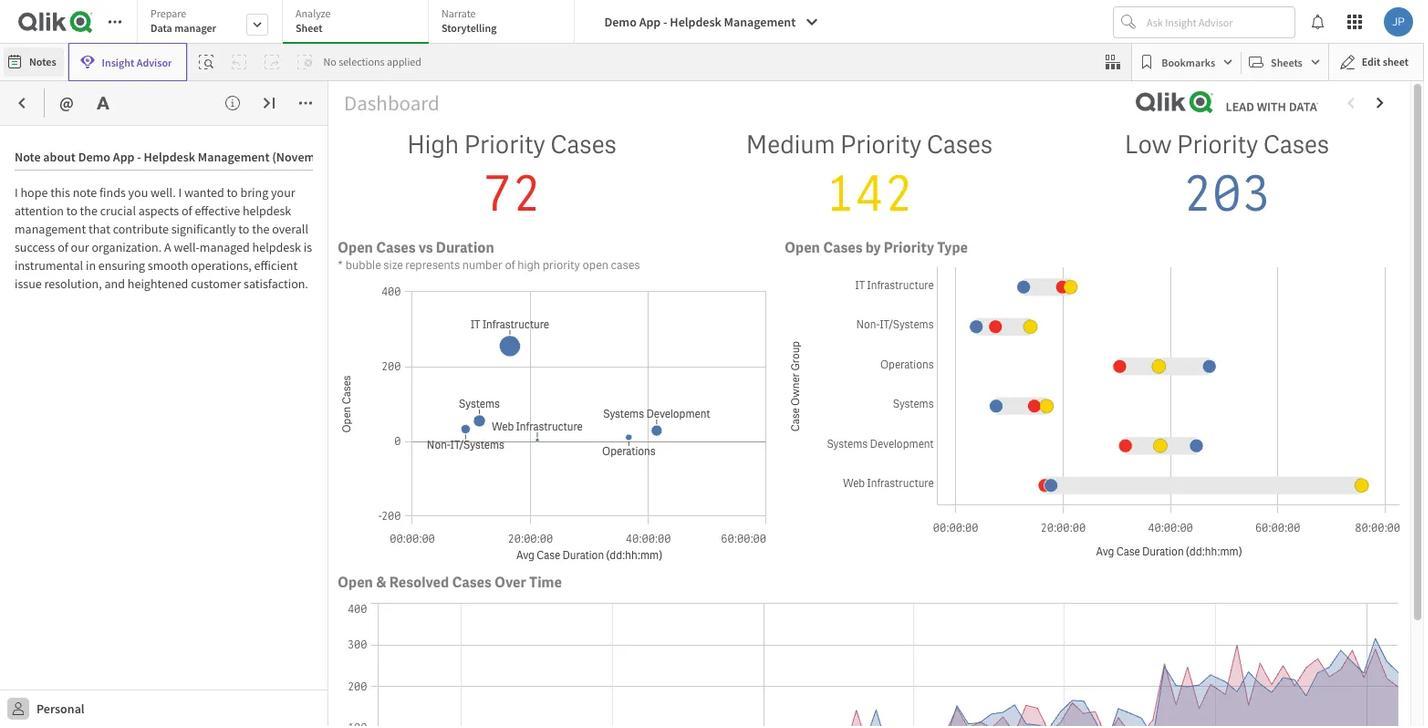 Task type: locate. For each thing, give the bounding box(es) containing it.
by
[[866, 238, 881, 257]]

to down the this on the left top of the page
[[66, 203, 77, 219]]

open for open cases by priority type
[[785, 238, 821, 257]]

1 vertical spatial the
[[252, 221, 270, 237]]

1 vertical spatial of
[[58, 239, 68, 256]]

0 vertical spatial the
[[80, 203, 98, 219]]

to up managed
[[238, 221, 250, 237]]

the
[[80, 203, 98, 219], [252, 221, 270, 237]]

@ button
[[52, 89, 81, 118]]

contribute
[[113, 221, 169, 237]]

narrate
[[442, 6, 476, 20]]

manager
[[175, 21, 216, 35]]

priority right low
[[1178, 129, 1259, 162]]

to left bring
[[227, 184, 238, 201]]

finds
[[99, 184, 126, 201]]

Note Body text field
[[15, 171, 315, 586]]

toggle formatting image
[[96, 96, 110, 110]]

2 i from the left
[[178, 184, 182, 201]]

open for open & resolved cases over time
[[338, 574, 373, 593]]

is
[[304, 239, 312, 256]]

note
[[73, 184, 97, 201]]

0 horizontal spatial i
[[15, 184, 18, 201]]

Note title text field
[[15, 141, 313, 171]]

2 vertical spatial of
[[505, 257, 515, 273]]

142
[[826, 162, 914, 227]]

insight
[[102, 55, 134, 69]]

priority
[[464, 129, 546, 162], [841, 129, 922, 162], [1178, 129, 1259, 162], [884, 238, 935, 257]]

i left hope in the left top of the page
[[15, 184, 18, 201]]

1 horizontal spatial the
[[252, 221, 270, 237]]

edit sheet button
[[1329, 43, 1425, 81]]

1 horizontal spatial to
[[227, 184, 238, 201]]

open left & at left
[[338, 574, 373, 593]]

0 vertical spatial of
[[182, 203, 192, 219]]

high
[[518, 257, 540, 273]]

of up significantly
[[182, 203, 192, 219]]

tab list containing prepare
[[137, 0, 581, 46]]

your
[[271, 184, 295, 201]]

personal
[[37, 701, 85, 717]]

bookmarks button
[[1137, 47, 1238, 77]]

cases inside high priority cases 72
[[551, 129, 617, 162]]

priority right high
[[464, 129, 546, 162]]

over
[[495, 574, 527, 593]]

vs
[[419, 238, 433, 257]]

heightened
[[128, 276, 188, 292]]

1 vertical spatial to
[[66, 203, 77, 219]]

ensuring
[[98, 257, 145, 274]]

time
[[530, 574, 562, 593]]

demo app - helpdesk management button
[[594, 7, 831, 37]]

low
[[1125, 129, 1173, 162]]

priority inside low priority cases 203
[[1178, 129, 1259, 162]]

of left our
[[58, 239, 68, 256]]

selections
[[339, 55, 385, 68]]

this
[[50, 184, 70, 201]]

cases inside medium priority cases 142
[[927, 129, 993, 162]]

priority inside medium priority cases 142
[[841, 129, 922, 162]]

0 vertical spatial to
[[227, 184, 238, 201]]

priority for 203
[[1178, 129, 1259, 162]]

of
[[182, 203, 192, 219], [58, 239, 68, 256], [505, 257, 515, 273]]

cases
[[551, 129, 617, 162], [927, 129, 993, 162], [1264, 129, 1330, 162], [376, 238, 416, 257], [824, 238, 863, 257], [452, 574, 492, 593]]

analyze sheet
[[296, 6, 331, 35]]

resolved
[[389, 574, 449, 593]]

that
[[88, 221, 110, 237]]

of inside open cases vs duration * bubble size represents number of high priority open cases
[[505, 257, 515, 273]]

issue
[[15, 276, 42, 292]]

the left "overall"
[[252, 221, 270, 237]]

priority inside high priority cases 72
[[464, 129, 546, 162]]

significantly
[[171, 221, 236, 237]]

cases
[[611, 257, 640, 273]]

the down note
[[80, 203, 98, 219]]

priority right medium
[[841, 129, 922, 162]]

application containing 72
[[0, 0, 1425, 727]]

open left by
[[785, 238, 821, 257]]

duration
[[436, 238, 495, 257]]

open inside open cases vs duration * bubble size represents number of high priority open cases
[[338, 238, 373, 257]]

i right well.
[[178, 184, 182, 201]]

type
[[938, 238, 969, 257]]

0 horizontal spatial of
[[58, 239, 68, 256]]

demo app - helpdesk management
[[605, 14, 796, 30]]

2 horizontal spatial to
[[238, 221, 250, 237]]

application
[[0, 0, 1425, 727]]

2 horizontal spatial of
[[505, 257, 515, 273]]

bookmarks
[[1162, 55, 1216, 69]]

helpdesk down bring
[[243, 203, 291, 219]]

james peterson image
[[1385, 7, 1414, 37]]

management
[[724, 14, 796, 30]]

helpdesk up efficient on the left top
[[252, 239, 301, 256]]

open left the size
[[338, 238, 373, 257]]

hope
[[21, 184, 48, 201]]

sheets
[[1272, 55, 1303, 69]]

open
[[583, 257, 609, 273]]

-
[[664, 14, 668, 30]]

of left high
[[505, 257, 515, 273]]

and
[[105, 276, 125, 292]]

management
[[15, 221, 86, 237]]

to
[[227, 184, 238, 201], [66, 203, 77, 219], [238, 221, 250, 237]]

open
[[338, 238, 373, 257], [785, 238, 821, 257], [338, 574, 373, 593]]

high
[[407, 129, 459, 162]]

in
[[86, 257, 96, 274]]

next sheet: performance image
[[1374, 96, 1388, 111]]

tab list
[[137, 0, 581, 46]]

1 horizontal spatial i
[[178, 184, 182, 201]]

priority for 72
[[464, 129, 546, 162]]

efficient
[[254, 257, 298, 274]]

helpdesk
[[243, 203, 291, 219], [252, 239, 301, 256]]



Task type: vqa. For each thing, say whether or not it's contained in the screenshot.
"UK"
no



Task type: describe. For each thing, give the bounding box(es) containing it.
expand image
[[262, 96, 277, 110]]

priority right by
[[884, 238, 935, 257]]

details image
[[225, 96, 240, 110]]

i hope this note finds you well. i wanted to bring your attention to the crucial aspects of effective helpdesk management that contribute significantly to the overall success of our organization. a well-managed helpdesk is instrumental in ensuring smooth operations, efficient issue resolution, and heightened customer satisfaction.
[[15, 184, 315, 292]]

size
[[384, 257, 403, 273]]

wanted
[[184, 184, 224, 201]]

organization.
[[92, 239, 162, 256]]

aspects
[[139, 203, 179, 219]]

storytelling
[[442, 21, 497, 35]]

no
[[324, 55, 337, 68]]

priority for 142
[[841, 129, 922, 162]]

insight advisor button
[[68, 43, 188, 81]]

our
[[71, 239, 89, 256]]

narrate storytelling
[[442, 6, 497, 35]]

sheet
[[296, 21, 323, 35]]

cases inside low priority cases 203
[[1264, 129, 1330, 162]]

1 horizontal spatial of
[[182, 203, 192, 219]]

open cases by priority type
[[785, 238, 969, 257]]

*
[[338, 257, 343, 273]]

crucial
[[100, 203, 136, 219]]

prepare
[[151, 6, 187, 20]]

data
[[151, 21, 172, 35]]

operations,
[[191, 257, 252, 274]]

1 i from the left
[[15, 184, 18, 201]]

resolution,
[[44, 276, 102, 292]]

well-
[[174, 239, 200, 256]]

selections tool image
[[1107, 55, 1121, 69]]

analyze
[[296, 6, 331, 20]]

open & resolved cases over time
[[338, 574, 562, 593]]

high priority cases 72
[[407, 129, 617, 227]]

satisfaction.
[[244, 276, 308, 292]]

open cases vs duration * bubble size represents number of high priority open cases
[[338, 238, 640, 273]]

well.
[[151, 184, 176, 201]]

attention
[[15, 203, 64, 219]]

0 horizontal spatial the
[[80, 203, 98, 219]]

overall
[[272, 221, 309, 237]]

smart search image
[[199, 55, 214, 69]]

@
[[59, 92, 74, 113]]

sheet
[[1384, 55, 1409, 68]]

prepare data manager
[[151, 6, 216, 35]]

effective
[[195, 203, 240, 219]]

app
[[640, 14, 661, 30]]

helpdesk
[[670, 14, 722, 30]]

&
[[376, 574, 387, 593]]

0 vertical spatial helpdesk
[[243, 203, 291, 219]]

bubble
[[346, 257, 381, 273]]

advisor
[[137, 55, 172, 69]]

edit
[[1363, 55, 1381, 68]]

0 horizontal spatial to
[[66, 203, 77, 219]]

demo
[[605, 14, 637, 30]]

sheets button
[[1246, 47, 1325, 77]]

smooth
[[148, 257, 189, 274]]

edit sheet
[[1363, 55, 1409, 68]]

a
[[164, 239, 171, 256]]

notes
[[29, 55, 56, 68]]

you
[[128, 184, 148, 201]]

managed
[[200, 239, 250, 256]]

number
[[463, 257, 503, 273]]

back image
[[15, 96, 29, 110]]

cases inside open cases vs duration * bubble size represents number of high priority open cases
[[376, 238, 416, 257]]

represents
[[406, 257, 460, 273]]

open for open cases vs duration * bubble size represents number of high priority open cases
[[338, 238, 373, 257]]

medium priority cases 142
[[746, 129, 993, 227]]

medium
[[746, 129, 836, 162]]

203
[[1183, 162, 1272, 227]]

1 vertical spatial helpdesk
[[252, 239, 301, 256]]

Ask Insight Advisor text field
[[1144, 7, 1295, 37]]

72
[[483, 162, 542, 227]]

success
[[15, 239, 55, 256]]

no selections applied
[[324, 55, 422, 68]]

applied
[[387, 55, 422, 68]]

customer
[[191, 276, 241, 292]]

notes button
[[4, 47, 64, 77]]

2 vertical spatial to
[[238, 221, 250, 237]]

priority
[[543, 257, 580, 273]]

low priority cases 203
[[1125, 129, 1330, 227]]

instrumental
[[15, 257, 83, 274]]

insight advisor
[[102, 55, 172, 69]]

bring
[[241, 184, 269, 201]]



